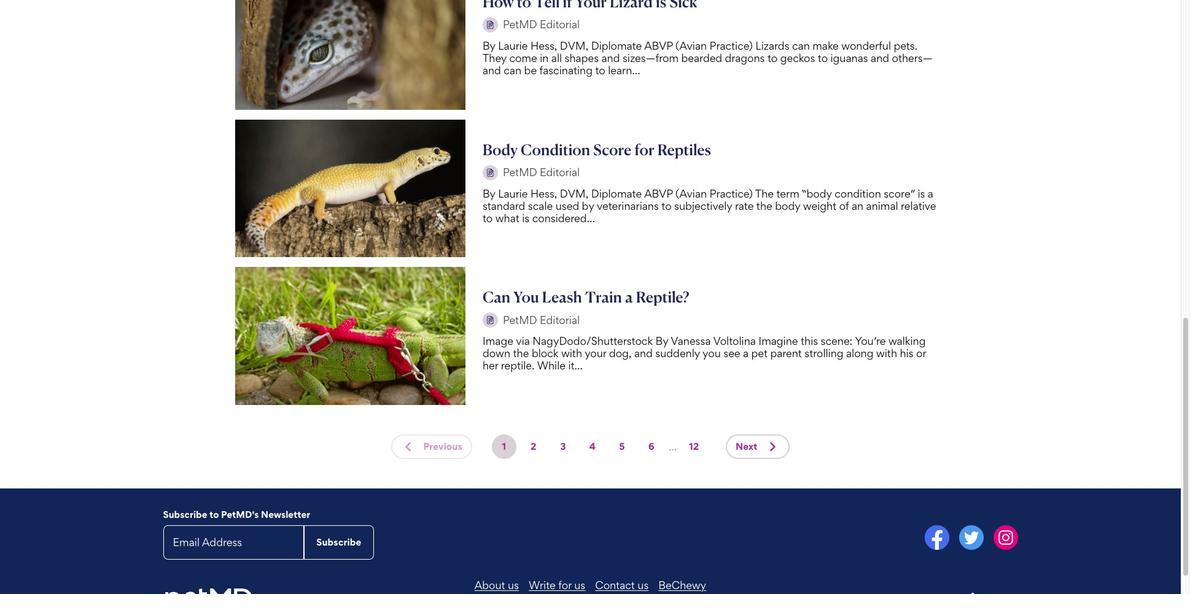 Task type: locate. For each thing, give the bounding box(es) containing it.
1 vertical spatial by
[[656, 335, 668, 348]]

(avian
[[676, 39, 707, 52], [676, 187, 707, 200]]

petmd editorial up in
[[503, 18, 580, 31]]

with left the his
[[876, 347, 897, 360]]

score"
[[884, 187, 915, 200]]

contact us link
[[595, 579, 649, 592]]

by left laurie
[[483, 187, 495, 200]]

0 horizontal spatial subscribe
[[163, 509, 207, 521]]

3 us from the left
[[638, 579, 649, 592]]

fascinating
[[540, 64, 593, 77]]

2 petmd editorial from the top
[[503, 166, 580, 179]]

hess, up be
[[531, 39, 557, 52]]

1 abvp from the top
[[644, 39, 673, 52]]

1 (avian from the top
[[676, 39, 707, 52]]

0 horizontal spatial with
[[561, 347, 582, 360]]

us
[[508, 579, 519, 592], [574, 579, 585, 592], [638, 579, 649, 592]]

1 vertical spatial petmd editorial
[[503, 166, 580, 179]]

1 vertical spatial hess,
[[531, 187, 557, 200]]

2 vertical spatial petmd editorial
[[503, 314, 580, 327]]

0 vertical spatial subscribe
[[163, 509, 207, 521]]

1 dvm, from the top
[[560, 39, 588, 52]]

1 hess, from the top
[[531, 39, 557, 52]]

0 horizontal spatial us
[[508, 579, 519, 592]]

diplomate up learn...
[[591, 39, 642, 52]]

1 vertical spatial abvp
[[644, 187, 673, 200]]

and down by laurie
[[483, 64, 501, 77]]

you
[[703, 347, 721, 360]]

reptile?
[[636, 288, 689, 307]]

body
[[483, 140, 518, 159]]

(avian left dragons
[[676, 39, 707, 52]]

to left subjectively
[[662, 199, 672, 212]]

reptiles
[[657, 140, 711, 159]]

0 vertical spatial petmd
[[503, 18, 537, 31]]

by image down body
[[483, 165, 498, 180]]

scene:
[[821, 335, 853, 348]]

your
[[585, 347, 606, 360]]

2 petmd from the top
[[503, 166, 537, 179]]

0 vertical spatial for
[[634, 140, 654, 159]]

by
[[483, 187, 495, 200], [656, 335, 668, 348]]

along
[[846, 347, 874, 360]]

0 horizontal spatial can
[[504, 64, 521, 77]]

can you leash train a reptile?
[[483, 288, 689, 307]]

subscribe to petmd's newsletter
[[163, 509, 310, 521]]

1 practice) from the top
[[710, 39, 753, 52]]

0 vertical spatial (avian
[[676, 39, 707, 52]]

a inside the by laurie hess, dvm, diplomate abvp (avian practice) the term "body condition score" is a standard scale used by veterinarians to subjectively rate the body weight of an animal relative to what is considered...
[[928, 187, 933, 200]]

editorial down the leash
[[540, 314, 580, 327]]

a
[[928, 187, 933, 200], [625, 288, 633, 307], [743, 347, 749, 360]]

1 by image from the top
[[483, 17, 498, 32]]

2 diplomate from the top
[[591, 187, 642, 200]]

1 horizontal spatial a
[[743, 347, 749, 360]]

1 vertical spatial petmd
[[503, 166, 537, 179]]

petmd
[[503, 18, 537, 31], [503, 166, 537, 179], [503, 314, 537, 327]]

subjectively
[[674, 199, 732, 212]]

0 vertical spatial by image
[[483, 17, 498, 32]]

2 horizontal spatial a
[[928, 187, 933, 200]]

2 by image from the top
[[483, 165, 498, 180]]

1 horizontal spatial is
[[918, 187, 925, 200]]

0 vertical spatial by
[[483, 187, 495, 200]]

next link
[[726, 435, 789, 459]]

can left be
[[504, 64, 521, 77]]

0 horizontal spatial is
[[522, 212, 529, 224]]

1 us from the left
[[508, 579, 519, 592]]

us for contact us
[[638, 579, 649, 592]]

dog,
[[609, 347, 632, 360]]

2 dvm, from the top
[[560, 187, 588, 200]]

make
[[813, 39, 839, 52]]

dvm, up considered...
[[560, 187, 588, 200]]

about
[[475, 579, 505, 592]]

petmd for you
[[503, 314, 537, 327]]

1 horizontal spatial with
[[876, 347, 897, 360]]

by laurie hess, dvm, diplomate abvp (avian practice) the term "body condition score" is a standard scale used by veterinarians to subjectively rate the body weight of an animal relative to what is considered...
[[483, 187, 936, 224]]

1 horizontal spatial by
[[656, 335, 668, 348]]

subscribe button
[[304, 526, 374, 560]]

by image
[[483, 17, 498, 32], [483, 165, 498, 180]]

us right contact
[[638, 579, 649, 592]]

body condition score for reptiles
[[483, 140, 711, 159]]

to left learn...
[[595, 64, 605, 77]]

1 vertical spatial editorial
[[540, 166, 580, 179]]

1 vertical spatial practice)
[[710, 187, 753, 200]]

2 hess, from the top
[[531, 187, 557, 200]]

hess,
[[531, 39, 557, 52], [531, 187, 557, 200]]

1 vertical spatial can
[[504, 64, 521, 77]]

0 horizontal spatial the
[[513, 347, 529, 360]]

the left block
[[513, 347, 529, 360]]

0 vertical spatial editorial
[[540, 18, 580, 31]]

1 editorial from the top
[[540, 18, 580, 31]]

2 link
[[521, 435, 546, 459]]

2 vertical spatial editorial
[[540, 314, 580, 327]]

4 link
[[580, 435, 605, 459]]

subscribe inside button
[[316, 537, 361, 549]]

(avian down reptiles
[[676, 187, 707, 200]]

write for us link
[[529, 579, 585, 592]]

can
[[483, 288, 510, 307]]

2 vertical spatial petmd
[[503, 314, 537, 327]]

editorial up all
[[540, 18, 580, 31]]

us for about us
[[508, 579, 519, 592]]

abvp inside the by laurie hess, dvm, diplomate abvp (avian practice) the term "body condition score" is a standard scale used by veterinarians to subjectively rate the body weight of an animal relative to what is considered...
[[644, 187, 673, 200]]

by image up by laurie
[[483, 17, 498, 32]]

diplomate inside by laurie hess, dvm, diplomate abvp (avian practice) lizards can make wonderful pets. they come in all shapes and sizes—from bearded dragons to geckos to iguanas and others— and can be fascinating to learn...
[[591, 39, 642, 52]]

it...
[[568, 359, 583, 372]]

practice) left the
[[710, 187, 753, 200]]

0 vertical spatial petmd editorial
[[503, 18, 580, 31]]

standard
[[483, 199, 525, 212]]

0 horizontal spatial for
[[558, 579, 572, 592]]

0 vertical spatial dvm,
[[560, 39, 588, 52]]

1 horizontal spatial us
[[574, 579, 585, 592]]

an
[[852, 199, 864, 212]]

2 practice) from the top
[[710, 187, 753, 200]]

and right dog,
[[634, 347, 653, 360]]

(avian inside the by laurie hess, dvm, diplomate abvp (avian practice) the term "body condition score" is a standard scale used by veterinarians to subjectively rate the body weight of an animal relative to what is considered...
[[676, 187, 707, 200]]

by left vanessa
[[656, 335, 668, 348]]

2 (avian from the top
[[676, 187, 707, 200]]

petmd editorial down condition
[[503, 166, 580, 179]]

hess, inside the by laurie hess, dvm, diplomate abvp (avian practice) the term "body condition score" is a standard scale used by veterinarians to subjectively rate the body weight of an animal relative to what is considered...
[[531, 187, 557, 200]]

0 horizontal spatial by
[[483, 187, 495, 200]]

us right about
[[508, 579, 519, 592]]

1 vertical spatial by image
[[483, 165, 498, 180]]

2 horizontal spatial us
[[638, 579, 649, 592]]

pet
[[751, 347, 768, 360]]

next
[[736, 441, 758, 453]]

is right 'what'
[[522, 212, 529, 224]]

petmd up via
[[503, 314, 537, 327]]

by image
[[483, 313, 498, 328]]

a right score"
[[928, 187, 933, 200]]

editorial
[[540, 18, 580, 31], [540, 166, 580, 179], [540, 314, 580, 327]]

while
[[537, 359, 566, 372]]

3 petmd from the top
[[503, 314, 537, 327]]

can
[[792, 39, 810, 52], [504, 64, 521, 77]]

"body
[[802, 187, 832, 200]]

0 vertical spatial practice)
[[710, 39, 753, 52]]

practice) inside the by laurie hess, dvm, diplomate abvp (avian practice) the term "body condition score" is a standard scale used by veterinarians to subjectively rate the body weight of an animal relative to what is considered...
[[710, 187, 753, 200]]

2 editorial from the top
[[540, 166, 580, 179]]

by image for by
[[483, 165, 498, 180]]

all
[[551, 51, 562, 64]]

0 horizontal spatial a
[[625, 288, 633, 307]]

0 vertical spatial abvp
[[644, 39, 673, 52]]

us left contact
[[574, 579, 585, 592]]

6 link
[[639, 435, 664, 459]]

1 horizontal spatial the
[[757, 199, 772, 212]]

0 vertical spatial a
[[928, 187, 933, 200]]

subscribe for subscribe to petmd's newsletter
[[163, 509, 207, 521]]

1 diplomate from the top
[[591, 39, 642, 52]]

and
[[602, 51, 620, 64], [871, 51, 889, 64], [483, 64, 501, 77], [634, 347, 653, 360]]

1 petmd editorial from the top
[[503, 18, 580, 31]]

a right train
[[625, 288, 633, 307]]

1 vertical spatial (avian
[[676, 187, 707, 200]]

abvp left subjectively
[[644, 187, 673, 200]]

the right 'rate'
[[757, 199, 772, 212]]

vanessa
[[671, 335, 711, 348]]

down
[[483, 347, 510, 360]]

a left pet
[[743, 347, 749, 360]]

petmd up laurie
[[503, 166, 537, 179]]

0 vertical spatial is
[[918, 187, 925, 200]]

1 vertical spatial subscribe
[[316, 537, 361, 549]]

1 horizontal spatial can
[[792, 39, 810, 52]]

image
[[483, 335, 513, 348]]

diplomate inside the by laurie hess, dvm, diplomate abvp (avian practice) the term "body condition score" is a standard scale used by veterinarians to subjectively rate the body weight of an animal relative to what is considered...
[[591, 187, 642, 200]]

diplomate down score
[[591, 187, 642, 200]]

None email field
[[163, 526, 304, 560]]

0 vertical spatial can
[[792, 39, 810, 52]]

practice)
[[710, 39, 753, 52], [710, 187, 753, 200]]

they
[[483, 51, 507, 64]]

1 vertical spatial a
[[625, 288, 633, 307]]

editorial down condition
[[540, 166, 580, 179]]

petmd up by laurie
[[503, 18, 537, 31]]

0 vertical spatial hess,
[[531, 39, 557, 52]]

for right write
[[558, 579, 572, 592]]

to
[[768, 51, 778, 64], [818, 51, 828, 64], [595, 64, 605, 77], [662, 199, 672, 212], [483, 212, 493, 224], [209, 509, 219, 521]]

hess, right laurie
[[531, 187, 557, 200]]

3 petmd editorial from the top
[[503, 314, 580, 327]]

2 abvp from the top
[[644, 187, 673, 200]]

2 vertical spatial a
[[743, 347, 749, 360]]

write for us
[[529, 579, 585, 592]]

and inside image via nagydodo/shutterstock by vanessa voltolina imagine this scene: you're walking down the block with your dog, and suddenly you see a pet parent strolling along with his or her reptile. while it...
[[634, 347, 653, 360]]

petmd editorial
[[503, 18, 580, 31], [503, 166, 580, 179], [503, 314, 580, 327]]

1 vertical spatial the
[[513, 347, 529, 360]]

…
[[669, 440, 677, 453]]

2 with from the left
[[876, 347, 897, 360]]

dvm, up fascinating
[[560, 39, 588, 52]]

shapes
[[565, 51, 599, 64]]

and left pets.
[[871, 51, 889, 64]]

1 vertical spatial diplomate
[[591, 187, 642, 200]]

0 vertical spatial the
[[757, 199, 772, 212]]

1 vertical spatial dvm,
[[560, 187, 588, 200]]

abvp left bearded
[[644, 39, 673, 52]]

about us link
[[475, 579, 519, 592]]

by laurie
[[483, 39, 528, 52]]

1 petmd from the top
[[503, 18, 537, 31]]

with
[[561, 347, 582, 360], [876, 347, 897, 360]]

3 editorial from the top
[[540, 314, 580, 327]]

write
[[529, 579, 556, 592]]

is right score"
[[918, 187, 925, 200]]

practice) left lizards
[[710, 39, 753, 52]]

diplomate
[[591, 39, 642, 52], [591, 187, 642, 200]]

can left make
[[792, 39, 810, 52]]

for right score
[[634, 140, 654, 159]]

abvp
[[644, 39, 673, 52], [644, 187, 673, 200]]

1 horizontal spatial subscribe
[[316, 537, 361, 549]]

condition
[[835, 187, 881, 200]]

petmd editorial down you
[[503, 314, 580, 327]]

walking
[[889, 335, 926, 348]]

0 vertical spatial diplomate
[[591, 39, 642, 52]]

is
[[918, 187, 925, 200], [522, 212, 529, 224]]

twitter image
[[959, 526, 984, 550]]

with left your
[[561, 347, 582, 360]]



Task type: vqa. For each thing, say whether or not it's contained in the screenshot.
is
yes



Task type: describe. For each thing, give the bounding box(es) containing it.
be
[[524, 64, 537, 77]]

by inside the by laurie hess, dvm, diplomate abvp (avian practice) the term "body condition score" is a standard scale used by veterinarians to subjectively rate the body weight of an animal relative to what is considered...
[[483, 187, 495, 200]]

by laurie hess, dvm, diplomate abvp (avian practice) lizards can make wonderful pets. they come in all shapes and sizes—from bearded dragons to geckos to iguanas and others— and can be fascinating to learn...
[[483, 39, 933, 77]]

wonderful
[[842, 39, 891, 52]]

social element
[[595, 526, 1018, 553]]

editorial for condition
[[540, 166, 580, 179]]

12 link
[[682, 435, 706, 459]]

relative
[[901, 199, 936, 212]]

you're
[[855, 335, 886, 348]]

you
[[513, 288, 539, 307]]

image via nagydodo/shutterstock by vanessa voltolina imagine this scene: you're walking down the block with your dog, and suddenly you see a pet parent strolling along with his or her reptile. while it...
[[483, 335, 926, 372]]

2 us from the left
[[574, 579, 585, 592]]

scale
[[528, 199, 553, 212]]

sizes—from
[[623, 51, 679, 64]]

chewy logo image
[[960, 592, 1018, 594]]

reptile.
[[501, 359, 535, 372]]

to left petmd's
[[209, 509, 219, 521]]

petmd for condition
[[503, 166, 537, 179]]

animal
[[866, 199, 898, 212]]

dragons
[[725, 51, 765, 64]]

pets.
[[894, 39, 918, 52]]

suddenly
[[655, 347, 700, 360]]

leash
[[542, 288, 582, 307]]

about petmd element
[[307, 579, 874, 592]]

editorial for you
[[540, 314, 580, 327]]

petmd home image
[[163, 588, 253, 594]]

abvp inside by laurie hess, dvm, diplomate abvp (avian practice) lizards can make wonderful pets. they come in all shapes and sizes—from bearded dragons to geckos to iguanas and others— and can be fascinating to learn...
[[644, 39, 673, 52]]

dvm, inside the by laurie hess, dvm, diplomate abvp (avian practice) the term "body condition score" is a standard scale used by veterinarians to subjectively rate the body weight of an animal relative to what is considered...
[[560, 187, 588, 200]]

laurie
[[498, 187, 528, 200]]

(avian inside by laurie hess, dvm, diplomate abvp (avian practice) lizards can make wonderful pets. they come in all shapes and sizes—from bearded dragons to geckos to iguanas and others— and can be fascinating to learn...
[[676, 39, 707, 52]]

instagram image
[[993, 526, 1018, 550]]

facebook image
[[925, 526, 949, 550]]

dvm, inside by laurie hess, dvm, diplomate abvp (avian practice) lizards can make wonderful pets. they come in all shapes and sizes—from bearded dragons to geckos to iguanas and others— and can be fascinating to learn...
[[560, 39, 588, 52]]

in
[[540, 51, 549, 64]]

nagydodo/shutterstock
[[533, 335, 653, 348]]

strolling
[[805, 347, 843, 360]]

considered...
[[532, 212, 595, 224]]

3
[[560, 441, 566, 453]]

imagine
[[759, 335, 798, 348]]

via
[[516, 335, 530, 348]]

his
[[900, 347, 914, 360]]

bechewy
[[659, 579, 706, 592]]

subscribe for subscribe
[[316, 537, 361, 549]]

petmd editorial for condition
[[503, 166, 580, 179]]

condition
[[521, 140, 590, 159]]

parent
[[770, 347, 802, 360]]

bearded
[[681, 51, 722, 64]]

her
[[483, 359, 498, 372]]

voltolina
[[713, 335, 756, 348]]

4
[[589, 441, 596, 453]]

about us
[[475, 579, 519, 592]]

contact us
[[595, 579, 649, 592]]

term
[[777, 187, 799, 200]]

and right the shapes
[[602, 51, 620, 64]]

bechewy link
[[659, 579, 706, 592]]

to right "geckos"
[[818, 51, 828, 64]]

of
[[839, 199, 849, 212]]

the inside the by laurie hess, dvm, diplomate abvp (avian practice) the term "body condition score" is a standard scale used by veterinarians to subjectively rate the body weight of an animal relative to what is considered...
[[757, 199, 772, 212]]

what
[[495, 212, 519, 224]]

by inside image via nagydodo/shutterstock by vanessa voltolina imagine this scene: you're walking down the block with your dog, and suddenly you see a pet parent strolling along with his or her reptile. while it...
[[656, 335, 668, 348]]

veterinarians
[[597, 199, 659, 212]]

lizards
[[756, 39, 789, 52]]

hess, inside by laurie hess, dvm, diplomate abvp (avian practice) lizards can make wonderful pets. they come in all shapes and sizes—from bearded dragons to geckos to iguanas and others— and can be fascinating to learn...
[[531, 39, 557, 52]]

body
[[775, 199, 800, 212]]

geckos
[[780, 51, 815, 64]]

train
[[585, 288, 622, 307]]

newsletter
[[261, 509, 310, 521]]

come
[[509, 51, 537, 64]]

score
[[593, 140, 631, 159]]

the
[[755, 187, 774, 200]]

block
[[532, 347, 559, 360]]

to left 'what'
[[483, 212, 493, 224]]

this
[[801, 335, 818, 348]]

used
[[556, 199, 579, 212]]

2
[[531, 441, 537, 453]]

contact
[[595, 579, 635, 592]]

5
[[619, 441, 625, 453]]

the inside image via nagydodo/shutterstock by vanessa voltolina imagine this scene: you're walking down the block with your dog, and suddenly you see a pet parent strolling along with his or her reptile. while it...
[[513, 347, 529, 360]]

5 link
[[610, 435, 634, 459]]

practice) inside by laurie hess, dvm, diplomate abvp (avian practice) lizards can make wonderful pets. they come in all shapes and sizes—from bearded dragons to geckos to iguanas and others— and can be fascinating to learn...
[[710, 39, 753, 52]]

a inside image via nagydodo/shutterstock by vanessa voltolina imagine this scene: you're walking down the block with your dog, and suddenly you see a pet parent strolling along with his or her reptile. while it...
[[743, 347, 749, 360]]

1 horizontal spatial for
[[634, 140, 654, 159]]

petmd editorial for you
[[503, 314, 580, 327]]

by image for by laurie
[[483, 17, 498, 32]]

6
[[648, 441, 655, 453]]

others—
[[892, 51, 933, 64]]

weight
[[803, 199, 837, 212]]

rate
[[735, 199, 754, 212]]

by
[[582, 199, 594, 212]]

3 link
[[551, 435, 575, 459]]

iguanas
[[831, 51, 868, 64]]

petmd's
[[221, 509, 259, 521]]

1 with from the left
[[561, 347, 582, 360]]

1 vertical spatial for
[[558, 579, 572, 592]]

1 vertical spatial is
[[522, 212, 529, 224]]

or
[[916, 347, 926, 360]]

to left "geckos"
[[768, 51, 778, 64]]



